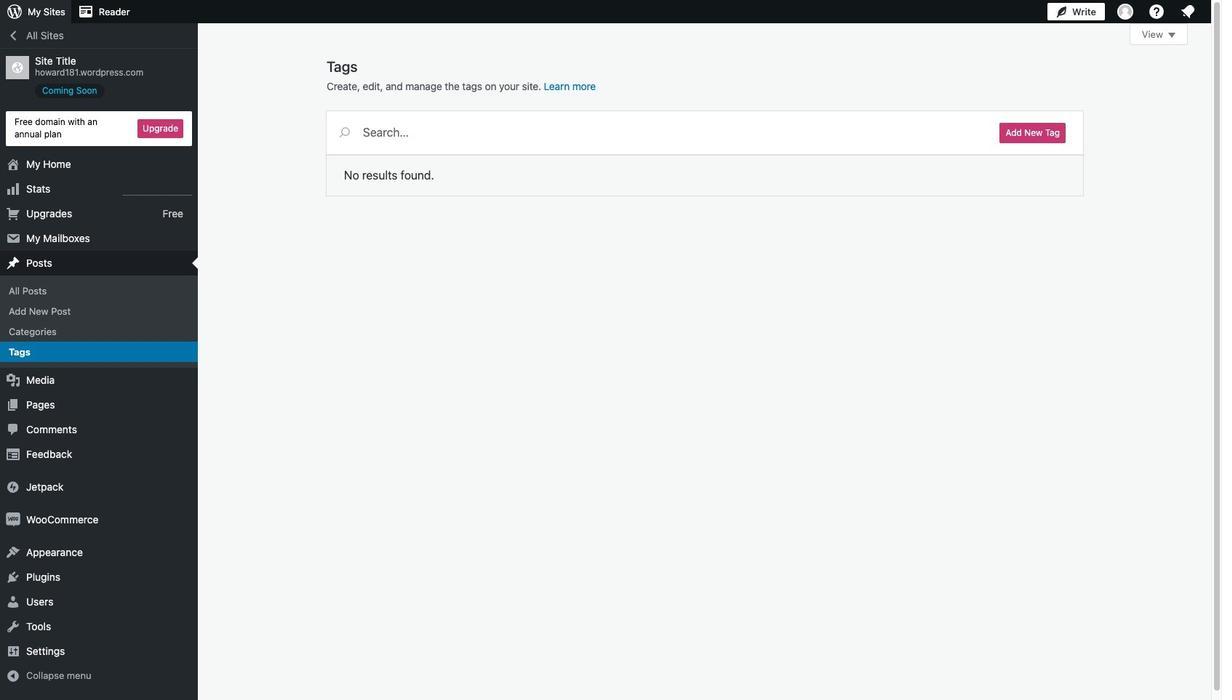 Task type: describe. For each thing, give the bounding box(es) containing it.
1 img image from the top
[[6, 481, 20, 495]]

open search image
[[327, 124, 363, 141]]

2 img image from the top
[[6, 513, 20, 528]]

highest hourly views 0 image
[[123, 186, 192, 195]]

closed image
[[1169, 33, 1176, 38]]



Task type: vqa. For each thing, say whether or not it's contained in the screenshot.
Comments
no



Task type: locate. For each thing, give the bounding box(es) containing it.
my profile image
[[1118, 4, 1134, 20]]

help image
[[1149, 3, 1166, 20]]

None search field
[[327, 111, 983, 154]]

manage your notifications image
[[1180, 3, 1197, 20]]

1 vertical spatial img image
[[6, 513, 20, 528]]

Search search field
[[363, 111, 983, 154]]

main content
[[327, 23, 1189, 196]]

0 vertical spatial img image
[[6, 481, 20, 495]]

img image
[[6, 481, 20, 495], [6, 513, 20, 528]]



